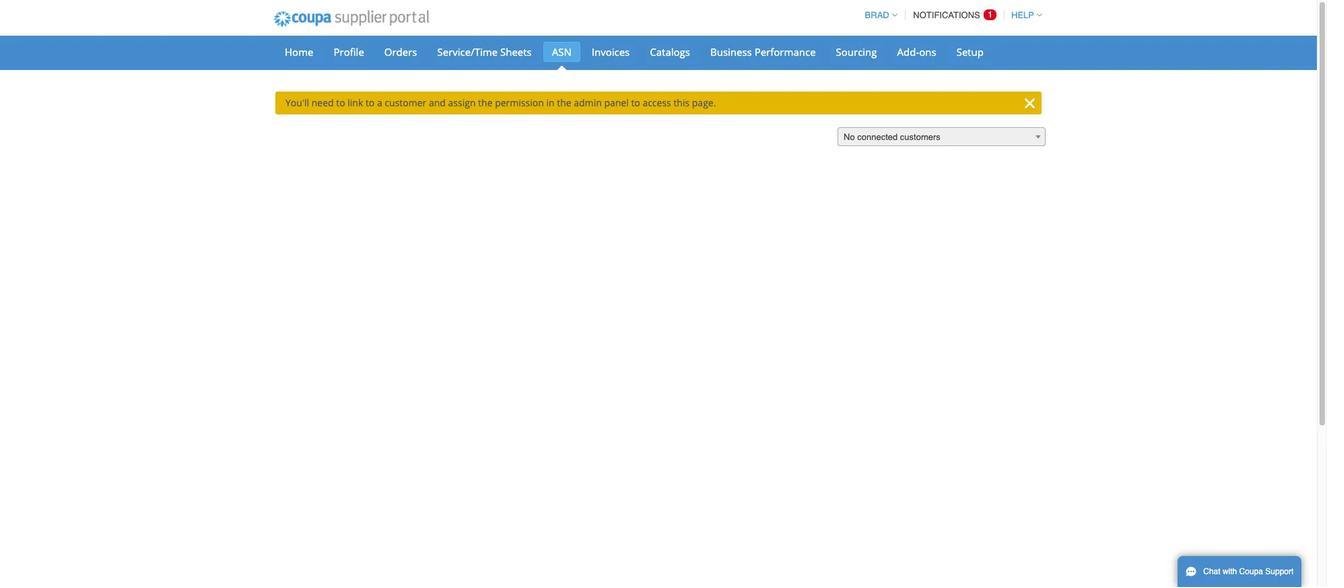 Task type: vqa. For each thing, say whether or not it's contained in the screenshot.
the Home
yes



Task type: locate. For each thing, give the bounding box(es) containing it.
1
[[988, 9, 993, 20]]

sheets
[[501, 45, 532, 59]]

coupa
[[1240, 567, 1264, 577]]

business
[[711, 45, 752, 59]]

2 horizontal spatial to
[[631, 96, 640, 109]]

0 horizontal spatial the
[[478, 96, 493, 109]]

orders
[[385, 45, 417, 59]]

to
[[336, 96, 345, 109], [366, 96, 375, 109], [631, 96, 640, 109]]

notifications 1
[[914, 9, 993, 20]]

the
[[478, 96, 493, 109], [557, 96, 572, 109]]

the right assign
[[478, 96, 493, 109]]

to left a at the left
[[366, 96, 375, 109]]

notifications
[[914, 10, 981, 20]]

asn link
[[543, 42, 581, 62]]

chat with coupa support button
[[1178, 556, 1302, 587]]

navigation
[[859, 2, 1043, 28]]

1 horizontal spatial to
[[366, 96, 375, 109]]

assign
[[448, 96, 476, 109]]

2 to from the left
[[366, 96, 375, 109]]

add-ons
[[898, 45, 937, 59]]

orders link
[[376, 42, 426, 62]]

to left link
[[336, 96, 345, 109]]

brad
[[865, 10, 890, 20]]

1 the from the left
[[478, 96, 493, 109]]

customer
[[385, 96, 427, 109]]

1 to from the left
[[336, 96, 345, 109]]

this
[[674, 96, 690, 109]]

and
[[429, 96, 446, 109]]

the right in
[[557, 96, 572, 109]]

link
[[348, 96, 363, 109]]

profile
[[334, 45, 364, 59]]

a
[[377, 96, 382, 109]]

access
[[643, 96, 671, 109]]

chat with coupa support
[[1204, 567, 1294, 577]]

0 horizontal spatial to
[[336, 96, 345, 109]]

service/time sheets
[[438, 45, 532, 59]]

invoices link
[[583, 42, 639, 62]]

home link
[[276, 42, 322, 62]]

admin
[[574, 96, 602, 109]]

1 horizontal spatial the
[[557, 96, 572, 109]]

to right panel
[[631, 96, 640, 109]]

catalogs link
[[641, 42, 699, 62]]

service/time sheets link
[[429, 42, 541, 62]]

chat
[[1204, 567, 1221, 577]]



Task type: describe. For each thing, give the bounding box(es) containing it.
profile link
[[325, 42, 373, 62]]

performance
[[755, 45, 816, 59]]

sourcing link
[[828, 42, 886, 62]]

business performance
[[711, 45, 816, 59]]

no connected customers
[[844, 132, 941, 142]]

with
[[1223, 567, 1238, 577]]

brad link
[[859, 10, 898, 20]]

ons
[[920, 45, 937, 59]]

customers
[[901, 132, 941, 142]]

asn
[[552, 45, 572, 59]]

setup link
[[948, 42, 993, 62]]

permission
[[495, 96, 544, 109]]

page.
[[692, 96, 716, 109]]

connected
[[858, 132, 898, 142]]

business performance link
[[702, 42, 825, 62]]

support
[[1266, 567, 1294, 577]]

home
[[285, 45, 314, 59]]

panel
[[605, 96, 629, 109]]

in
[[547, 96, 555, 109]]

2 the from the left
[[557, 96, 572, 109]]

setup
[[957, 45, 984, 59]]

invoices
[[592, 45, 630, 59]]

help link
[[1006, 10, 1043, 20]]

no
[[844, 132, 855, 142]]

No connected customers field
[[838, 127, 1046, 147]]

you'll
[[286, 96, 309, 109]]

sourcing
[[836, 45, 877, 59]]

3 to from the left
[[631, 96, 640, 109]]

catalogs
[[650, 45, 690, 59]]

navigation containing notifications 1
[[859, 2, 1043, 28]]

coupa supplier portal image
[[265, 2, 438, 36]]

add-
[[898, 45, 920, 59]]

need
[[312, 96, 334, 109]]

No connected customers text field
[[839, 128, 1045, 147]]

add-ons link
[[889, 42, 946, 62]]

service/time
[[438, 45, 498, 59]]

you'll need to link to a customer and assign the permission in the admin panel to access this page.
[[286, 96, 716, 109]]

help
[[1012, 10, 1035, 20]]



